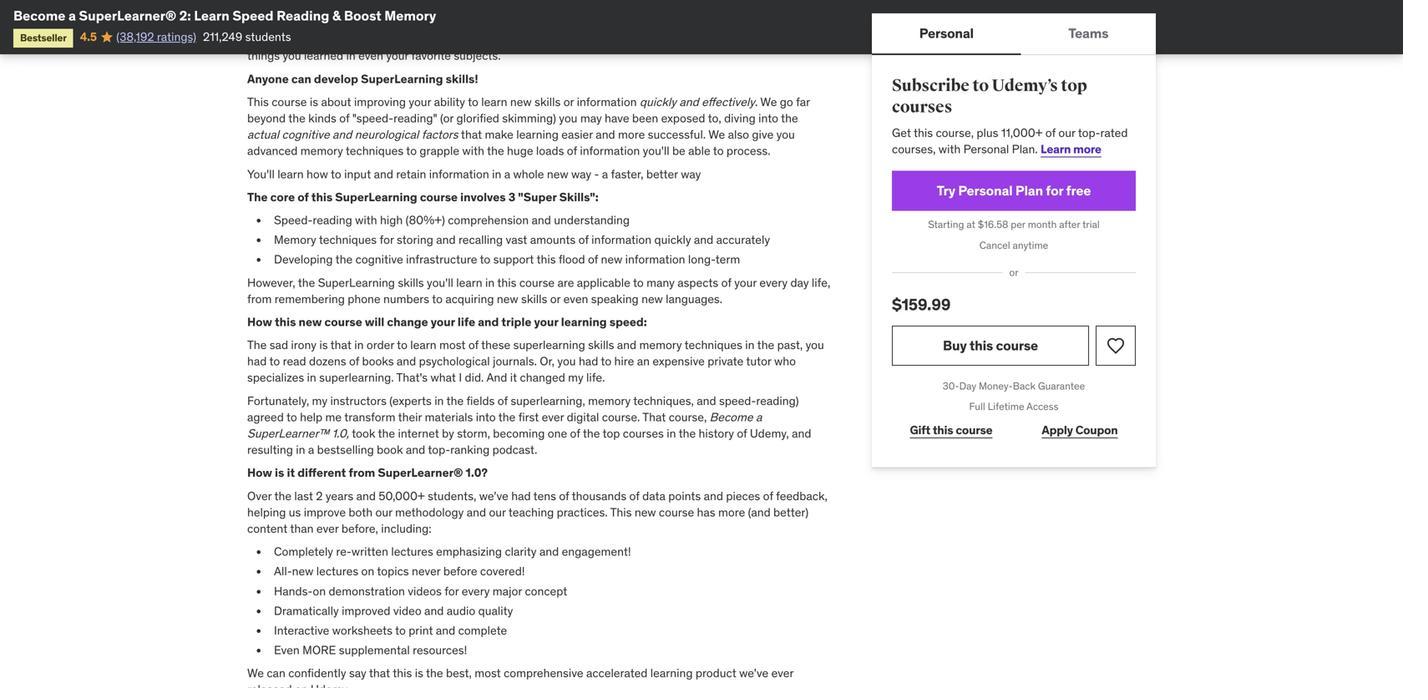 Task type: locate. For each thing, give the bounding box(es) containing it.
content
[[247, 521, 288, 536]]

course down points
[[659, 505, 694, 520]]

0 horizontal spatial way
[[571, 166, 591, 182]]

learn
[[481, 94, 507, 109], [278, 166, 304, 182], [456, 275, 482, 290], [410, 338, 437, 353]]

tab list
[[872, 13, 1156, 55]]

and inside . we go far beyond the kinds of "speed-reading" (or glorified skimming) you may have been exposed to, diving into the actual cognitive and neurological factors
[[332, 127, 352, 142]]

how inside you'll learn how to input and retain information in a whole new way - a faster, better way the core of this superlearning course involves 3 "super skills": speed-reading with high (80%+) comprehension and understanding memory techniques for storing and recalling vast amounts of information quickly and accurately developing the cognitive infrastructure to support this flood of new information long-term however, the superlearning skills you'll learn in this course are applicable to many aspects of your every day life, from remembering phone numbers to acquiring new skills or even speaking new languages. how this new course will change your life and triple your learning speed: the sad irony is that in order to learn most of these superlearning skills and memory techniques in the past, you had to read dozens of books and psychological journals. or, you had to hire an expensive private tutor who specializes in superlearning. that's what i did. and it changed my life.
[[247, 314, 272, 329]]

0 vertical spatial it
[[510, 370, 517, 385]]

infrastructure
[[406, 252, 477, 267]]

superlearning
[[513, 338, 585, 353]]

superlearning,
[[511, 393, 585, 408]]

(or
[[440, 111, 454, 126]]

is
[[310, 94, 318, 109], [319, 338, 328, 353], [275, 465, 284, 480], [415, 666, 423, 681]]

memory inside you'll learn how to input and retain information in a whole new way - a faster, better way the core of this superlearning course involves 3 "super skills": speed-reading with high (80%+) comprehension and understanding memory techniques for storing and recalling vast amounts of information quickly and accurately developing the cognitive infrastructure to support this flood of new information long-term however, the superlearning skills you'll learn in this course are applicable to many aspects of your every day life, from remembering phone numbers to acquiring new skills or even speaking new languages. how this new course will change your life and triple your learning speed: the sad irony is that in order to learn most of these superlearning skills and memory techniques in the past, you had to read dozens of books and psychological journals. or, you had to hire an expensive private tutor who specializes in superlearning. that's what i did. and it changed my life.
[[639, 338, 682, 353]]

2 horizontal spatial that
[[461, 127, 482, 142]]

0 vertical spatial top-
[[1078, 125, 1101, 140]]

1 horizontal spatial course,
[[936, 125, 974, 140]]

skills up skimming)
[[535, 94, 561, 109]]

can right 'anyone'
[[291, 71, 311, 86]]

personal up subscribe
[[919, 25, 974, 42]]

one
[[548, 426, 567, 441]]

1 horizontal spatial can
[[291, 71, 311, 86]]

top- inside get this course, plus 11,000+ of our top-rated courses, with personal plan.
[[1078, 125, 1101, 140]]

0 horizontal spatial top
[[603, 426, 620, 441]]

of up learn more link
[[1046, 125, 1056, 140]]

can inside how is it different from superlearner® 1.0? over the last 2 years and 50,000+ students, we've had tens of thousands of data points and pieces of feedback, helping us improve both our methodology and our teaching practices. this new course has more (and better) content than ever before, including: completely re-written lectures emphasizing clarity and engagement! all-new lectures on topics never before covered! hands-on demonstration videos for every major concept dramatically improved video and audio quality interactive worksheets to print and complete even more supplemental resources! we can confidently say that this is the best, most comprehensive accelerated learning product we've ever released on udemy.
[[267, 666, 286, 681]]

my inside you'll learn how to input and retain information in a whole new way - a faster, better way the core of this superlearning course involves 3 "super skills": speed-reading with high (80%+) comprehension and understanding memory techniques for storing and recalling vast amounts of information quickly and accurately developing the cognitive infrastructure to support this flood of new information long-term however, the superlearning skills you'll learn in this course are applicable to many aspects of your every day life, from remembering phone numbers to acquiring new skills or even speaking new languages. how this new course will change your life and triple your learning speed: the sad irony is that in order to learn most of these superlearning skills and memory techniques in the past, you had to read dozens of books and psychological journals. or, you had to hire an expensive private tutor who specializes in superlearning. that's what i did. and it changed my life.
[[568, 370, 584, 385]]

many
[[647, 275, 675, 290]]

a inside took the internet by storm, becoming one of the top courses in the history of udemy, and resulting in a bestselling book and top-ranking podcast.
[[308, 442, 314, 457]]

will
[[365, 314, 384, 329]]

we've down 1.0?
[[479, 488, 509, 504]]

1 horizontal spatial top-
[[1078, 125, 1101, 140]]

0 horizontal spatial memory
[[274, 232, 316, 247]]

lectures down "including:" in the left of the page
[[391, 544, 433, 559]]

more down pieces
[[718, 505, 745, 520]]

you inside that make learning easier and more successful. we also give you advanced memory techniques to grapple with the huge loads of information you'll be able to process.
[[777, 127, 795, 142]]

top
[[1061, 76, 1087, 96], [603, 426, 620, 441]]

courses down that in the left of the page
[[623, 426, 664, 441]]

1 vertical spatial cognitive
[[356, 252, 403, 267]]

the inside that make learning easier and more successful. we also give you advanced memory techniques to grapple with the huge loads of information you'll be able to process.
[[487, 143, 504, 158]]

to right able
[[713, 143, 724, 158]]

2 horizontal spatial more
[[1073, 141, 1102, 157]]

this inside button
[[970, 337, 993, 354]]

the left sad
[[247, 338, 267, 353]]

0 horizontal spatial that
[[330, 338, 352, 353]]

0 horizontal spatial top-
[[428, 442, 450, 457]]

bestselling
[[317, 442, 374, 457]]

worksheets
[[332, 623, 393, 638]]

the down go
[[781, 111, 798, 126]]

written
[[352, 544, 388, 559]]

these
[[481, 338, 511, 353]]

including:
[[381, 521, 432, 536]]

0 vertical spatial this
[[247, 94, 269, 109]]

0 vertical spatial every
[[760, 275, 788, 290]]

1 vertical spatial you'll
[[427, 275, 454, 290]]

1 horizontal spatial memory
[[588, 393, 631, 408]]

new down data
[[635, 505, 656, 520]]

wishlist image
[[1106, 336, 1126, 356]]

cognitive down the kinds
[[282, 127, 330, 142]]

courses
[[892, 97, 952, 117], [623, 426, 664, 441]]

information up have at the left of page
[[577, 94, 637, 109]]

2 horizontal spatial with
[[939, 141, 961, 157]]

with right courses,
[[939, 141, 961, 157]]

of inside . we go far beyond the kinds of "speed-reading" (or glorified skimming) you may have been exposed to, diving into the actual cognitive and neurological factors
[[339, 111, 350, 126]]

memory right boost
[[384, 7, 436, 24]]

ever inside fortunately, my instructors (experts in the fields of superlearning, memory techniques, and speed-reading) agreed to help me transform their materials into the first ever digital course. that course,
[[542, 410, 564, 425]]

0 vertical spatial memory
[[384, 7, 436, 24]]

video
[[393, 603, 422, 618]]

on up demonstration
[[361, 564, 374, 579]]

more down the been on the top left of page
[[618, 127, 645, 142]]

1 horizontal spatial into
[[759, 111, 779, 126]]

developing
[[274, 252, 333, 267]]

to down recalling on the top of the page
[[480, 252, 491, 267]]

1 vertical spatial learn
[[1041, 141, 1071, 157]]

it down journals.
[[510, 370, 517, 385]]

learning down even
[[561, 314, 607, 329]]

teaching
[[509, 505, 554, 520]]

1 vertical spatial quickly
[[654, 232, 691, 247]]

1 vertical spatial on
[[313, 584, 326, 599]]

1 way from the left
[[571, 166, 591, 182]]

reading"
[[394, 111, 437, 126]]

of inside fortunately, my instructors (experts in the fields of superlearning, memory techniques, and speed-reading) agreed to help me transform their materials into the first ever digital course. that course,
[[498, 393, 508, 408]]

lectures
[[391, 544, 433, 559], [316, 564, 358, 579]]

1 vertical spatial or
[[1009, 266, 1019, 279]]

1 horizontal spatial this
[[610, 505, 632, 520]]

get
[[892, 125, 911, 140]]

the down the "resources!"
[[426, 666, 443, 681]]

improved
[[342, 603, 390, 618]]

superlearning up improving
[[361, 71, 443, 86]]

is inside you'll learn how to input and retain information in a whole new way - a faster, better way the core of this superlearning course involves 3 "super skills": speed-reading with high (80%+) comprehension and understanding memory techniques for storing and recalling vast amounts of information quickly and accurately developing the cognitive infrastructure to support this flood of new information long-term however, the superlearning skills you'll learn in this course are applicable to many aspects of your every day life, from remembering phone numbers to acquiring new skills or even speaking new languages. how this new course will change your life and triple your learning speed: the sad irony is that in order to learn most of these superlearning skills and memory techniques in the past, you had to read dozens of books and psychological journals. or, you had to hire an expensive private tutor who specializes in superlearning. that's what i did. and it changed my life.
[[319, 338, 328, 353]]

2 vertical spatial or
[[550, 291, 561, 306]]

become inside become a superlearner™ 1.0,
[[710, 410, 753, 425]]

become for become a superlearner® 2: learn speed reading & boost memory
[[13, 7, 66, 24]]

211,249 students
[[203, 29, 291, 44]]

2 vertical spatial learning
[[650, 666, 693, 681]]

0 vertical spatial into
[[759, 111, 779, 126]]

memory inside fortunately, my instructors (experts in the fields of superlearning, memory techniques, and speed-reading) agreed to help me transform their materials into the first ever digital course. that course,
[[588, 393, 631, 408]]

1 horizontal spatial we
[[709, 127, 725, 142]]

transform
[[344, 410, 395, 425]]

1 horizontal spatial every
[[760, 275, 788, 290]]

our right both
[[375, 505, 392, 520]]

never
[[412, 564, 441, 579]]

the down you'll
[[247, 190, 268, 205]]

0 horizontal spatial every
[[462, 584, 490, 599]]

1 vertical spatial top
[[603, 426, 620, 441]]

tens
[[533, 488, 556, 504]]

students
[[245, 29, 291, 44]]

and
[[679, 94, 699, 109], [332, 127, 352, 142], [596, 127, 615, 142], [374, 166, 393, 182], [532, 213, 551, 228], [436, 232, 456, 247], [694, 232, 714, 247], [478, 314, 499, 329], [617, 338, 637, 353], [397, 354, 416, 369], [697, 393, 716, 408], [792, 426, 811, 441], [406, 442, 425, 457], [356, 488, 376, 504], [704, 488, 723, 504], [467, 505, 486, 520], [539, 544, 559, 559], [424, 603, 444, 618], [436, 623, 455, 638]]

1 vertical spatial lectures
[[316, 564, 358, 579]]

1 vertical spatial memory
[[639, 338, 682, 353]]

learning inside how is it different from superlearner® 1.0? over the last 2 years and 50,000+ students, we've had tens of thousands of data points and pieces of feedback, helping us improve both our methodology and our teaching practices. this new course has more (and better) content than ever before, including: completely re-written lectures emphasizing clarity and engagement! all-new lectures on topics never before covered! hands-on demonstration videos for every major concept dramatically improved video and audio quality interactive worksheets to print and complete even more supplemental resources! we can confidently say that this is the best, most comprehensive accelerated learning product we've ever released on udemy.
[[650, 666, 693, 681]]

personal down plus
[[964, 141, 1009, 157]]

0 vertical spatial for
[[1046, 182, 1063, 199]]

techniques up private
[[685, 338, 743, 353]]

0 vertical spatial courses
[[892, 97, 952, 117]]

learn up 211,249
[[194, 7, 230, 24]]

personal
[[919, 25, 974, 42], [964, 141, 1009, 157], [958, 182, 1013, 199]]

had up the life.
[[579, 354, 598, 369]]

on down confidently
[[295, 682, 308, 688]]

the left the kinds
[[288, 111, 306, 126]]

course up back
[[996, 337, 1038, 354]]

0 vertical spatial we
[[760, 94, 777, 109]]

1 horizontal spatial that
[[369, 666, 390, 681]]

diving
[[724, 111, 756, 126]]

2 how from the top
[[247, 465, 272, 480]]

1 vertical spatial can
[[267, 666, 286, 681]]

life,
[[812, 275, 831, 290]]

in inside fortunately, my instructors (experts in the fields of superlearning, memory techniques, and speed-reading) agreed to help me transform their materials into the first ever digital course. that course,
[[435, 393, 444, 408]]

to right numbers
[[432, 291, 443, 306]]

1 vertical spatial from
[[349, 465, 375, 480]]

course, inside fortunately, my instructors (experts in the fields of superlearning, memory techniques, and speed-reading) agreed to help me transform their materials into the first ever digital course. that course,
[[669, 410, 707, 425]]

to left print
[[395, 623, 406, 638]]

released
[[247, 682, 292, 688]]

this
[[914, 125, 933, 140], [311, 190, 333, 205], [537, 252, 556, 267], [497, 275, 517, 290], [275, 314, 296, 329], [970, 337, 993, 354], [933, 423, 953, 438], [393, 666, 412, 681]]

the
[[288, 111, 306, 126], [781, 111, 798, 126], [487, 143, 504, 158], [335, 252, 353, 267], [298, 275, 315, 290], [757, 338, 775, 353], [446, 393, 464, 408], [498, 410, 516, 425], [378, 426, 395, 441], [583, 426, 600, 441], [679, 426, 696, 441], [274, 488, 292, 504], [426, 666, 443, 681]]

been
[[632, 111, 658, 126]]

how up 'over'
[[247, 465, 272, 480]]

2 the from the top
[[247, 338, 267, 353]]

remembering
[[275, 291, 345, 306]]

their
[[398, 410, 422, 425]]

our up learn more link
[[1059, 125, 1076, 140]]

every up audio
[[462, 584, 490, 599]]

that's
[[396, 370, 428, 385]]

way
[[571, 166, 591, 182], [681, 166, 701, 182]]

that inside that make learning easier and more successful. we also give you advanced memory techniques to grapple with the huge loads of information you'll be able to process.
[[461, 127, 482, 142]]

and up has
[[704, 488, 723, 504]]

2 way from the left
[[681, 166, 701, 182]]

course, left plus
[[936, 125, 974, 140]]

speed
[[233, 7, 274, 24]]

2 vertical spatial personal
[[958, 182, 1013, 199]]

high
[[380, 213, 403, 228]]

1 vertical spatial techniques
[[319, 232, 377, 247]]

read
[[283, 354, 306, 369]]

1 horizontal spatial courses
[[892, 97, 952, 117]]

2 horizontal spatial memory
[[639, 338, 682, 353]]

speed-
[[274, 213, 313, 228]]

0 horizontal spatial course,
[[669, 410, 707, 425]]

speed-
[[719, 393, 756, 408]]

beyond
[[247, 111, 286, 126]]

0 vertical spatial learning
[[516, 127, 559, 142]]

personal inside personal button
[[919, 25, 974, 42]]

and right input
[[374, 166, 393, 182]]

1 horizontal spatial we've
[[739, 666, 769, 681]]

1 vertical spatial courses
[[623, 426, 664, 441]]

i
[[459, 370, 462, 385]]

0 vertical spatial memory
[[301, 143, 343, 158]]

2 vertical spatial on
[[295, 682, 308, 688]]

ever right product
[[771, 666, 794, 681]]

0 horizontal spatial can
[[267, 666, 286, 681]]

we've right product
[[739, 666, 769, 681]]

0 vertical spatial techniques
[[346, 143, 404, 158]]

become up bestseller
[[13, 7, 66, 24]]

lifetime
[[988, 400, 1025, 413]]

is up dozens
[[319, 338, 328, 353]]

or down are
[[550, 291, 561, 306]]

try personal plan for free link
[[892, 171, 1136, 211]]

1 vertical spatial superlearner®
[[378, 465, 463, 480]]

2 horizontal spatial or
[[1009, 266, 1019, 279]]

every left "day" at the right top of the page
[[760, 275, 788, 290]]

in
[[492, 166, 501, 182], [485, 275, 495, 290], [354, 338, 364, 353], [745, 338, 755, 353], [307, 370, 316, 385], [435, 393, 444, 408], [667, 426, 676, 441], [296, 442, 305, 457]]

way left -
[[571, 166, 591, 182]]

superlearning up 'high'
[[335, 190, 417, 205]]

you inside . we go far beyond the kinds of "speed-reading" (or glorified skimming) you may have been exposed to, diving into the actual cognitive and neurological factors
[[559, 111, 578, 126]]

try personal plan for free
[[937, 182, 1091, 199]]

2 horizontal spatial ever
[[771, 666, 794, 681]]

learning inside that make learning easier and more successful. we also give you advanced memory techniques to grapple with the huge loads of information you'll be able to process.
[[516, 127, 559, 142]]

top- down by
[[428, 442, 450, 457]]

1 vertical spatial personal
[[964, 141, 1009, 157]]

(38,192 ratings)
[[116, 29, 196, 44]]

hire
[[614, 354, 634, 369]]

we up released at bottom left
[[247, 666, 264, 681]]

1 vertical spatial learning
[[561, 314, 607, 329]]

had inside how is it different from superlearner® 1.0? over the last 2 years and 50,000+ students, we've had tens of thousands of data points and pieces of feedback, helping us improve both our methodology and our teaching practices. this new course has more (and better) content than ever before, including: completely re-written lectures emphasizing clarity and engagement! all-new lectures on topics never before covered! hands-on demonstration videos for every major concept dramatically improved video and audio quality interactive worksheets to print and complete even more supplemental resources! we can confidently say that this is the best, most comprehensive accelerated learning product we've ever released on udemy.
[[511, 488, 531, 504]]

may
[[580, 111, 602, 126]]

1 horizontal spatial top
[[1061, 76, 1087, 96]]

faster,
[[611, 166, 644, 182]]

a inside become a superlearner™ 1.0,
[[756, 410, 762, 425]]

videos
[[408, 584, 442, 599]]

0 horizontal spatial from
[[247, 291, 272, 306]]

and right life
[[478, 314, 499, 329]]

0 vertical spatial ever
[[542, 410, 564, 425]]

0 horizontal spatial lectures
[[316, 564, 358, 579]]

and right udemy,
[[792, 426, 811, 441]]

in down techniques,
[[667, 426, 676, 441]]

on up 'dramatically'
[[313, 584, 326, 599]]

most right best,
[[475, 666, 501, 681]]

learn more
[[1041, 141, 1102, 157]]

course, down techniques,
[[669, 410, 707, 425]]

and down videos on the bottom of page
[[424, 603, 444, 618]]

2 horizontal spatial we
[[760, 94, 777, 109]]

1 vertical spatial the
[[247, 338, 267, 353]]

courses inside took the internet by storm, becoming one of the top courses in the history of udemy, and resulting in a bestselling book and top-ranking podcast.
[[623, 426, 664, 441]]

0 vertical spatial you'll
[[643, 143, 670, 158]]

0 vertical spatial that
[[461, 127, 482, 142]]

1 horizontal spatial my
[[568, 370, 584, 385]]

information inside that make learning easier and more successful. we also give you advanced memory techniques to grapple with the huge loads of information you'll be able to process.
[[580, 143, 640, 158]]

0 vertical spatial from
[[247, 291, 272, 306]]

1 horizontal spatial on
[[313, 584, 326, 599]]

of down term
[[721, 275, 732, 290]]

1 horizontal spatial for
[[445, 584, 459, 599]]

from down the "bestselling"
[[349, 465, 375, 480]]

0 vertical spatial superlearner®
[[79, 7, 176, 24]]

that inside how is it different from superlearner® 1.0? over the last 2 years and 50,000+ students, we've had tens of thousands of data points and pieces of feedback, helping us improve both our methodology and our teaching practices. this new course has more (and better) content than ever before, including: completely re-written lectures emphasizing clarity and engagement! all-new lectures on topics never before covered! hands-on demonstration videos for every major concept dramatically improved video and audio quality interactive worksheets to print and complete even more supplemental resources! we can confidently say that this is the best, most comprehensive accelerated learning product we've ever released on udemy.
[[369, 666, 390, 681]]

of down easier
[[567, 143, 577, 158]]

new
[[510, 94, 532, 109], [547, 166, 568, 182], [601, 252, 622, 267], [497, 291, 518, 306], [642, 291, 663, 306], [299, 314, 322, 329], [635, 505, 656, 520], [292, 564, 314, 579]]

with down glorified
[[462, 143, 484, 158]]

0 vertical spatial the
[[247, 190, 268, 205]]

1 horizontal spatial lectures
[[391, 544, 433, 559]]

1 vertical spatial this
[[610, 505, 632, 520]]

1 vertical spatial we've
[[739, 666, 769, 681]]

2 horizontal spatial learning
[[650, 666, 693, 681]]

instructors
[[330, 393, 387, 408]]

your up reading"
[[409, 94, 431, 109]]

can up released at bottom left
[[267, 666, 286, 681]]

1 vertical spatial into
[[476, 410, 496, 425]]

0 horizontal spatial you'll
[[427, 275, 454, 290]]

1 the from the top
[[247, 190, 268, 205]]

or inside you'll learn how to input and retain information in a whole new way - a faster, better way the core of this superlearning course involves 3 "super skills": speed-reading with high (80%+) comprehension and understanding memory techniques for storing and recalling vast amounts of information quickly and accurately developing the cognitive infrastructure to support this flood of new information long-term however, the superlearning skills you'll learn in this course are applicable to many aspects of your every day life, from remembering phone numbers to acquiring new skills or even speaking new languages. how this new course will change your life and triple your learning speed: the sad irony is that in order to learn most of these superlearning skills and memory techniques in the past, you had to read dozens of books and psychological journals. or, you had to hire an expensive private tutor who specializes in superlearning. that's what i did. and it changed my life.
[[550, 291, 561, 306]]

to inside how is it different from superlearner® 1.0? over the last 2 years and 50,000+ students, we've had tens of thousands of data points and pieces of feedback, helping us improve both our methodology and our teaching practices. this new course has more (and better) content than ever before, including: completely re-written lectures emphasizing clarity and engagement! all-new lectures on topics never before covered! hands-on demonstration videos for every major concept dramatically improved video and audio quality interactive worksheets to print and complete even more supplemental resources! we can confidently say that this is the best, most comprehensive accelerated learning product we've ever released on udemy.
[[395, 623, 406, 638]]

1 vertical spatial top-
[[428, 442, 450, 457]]

0 horizontal spatial courses
[[623, 426, 664, 441]]

this right the "buy"
[[970, 337, 993, 354]]

this down supplemental
[[393, 666, 412, 681]]

memory inside that make learning easier and more successful. we also give you advanced memory techniques to grapple with the huge loads of information you'll be able to process.
[[301, 143, 343, 158]]

skills!
[[446, 71, 478, 86]]

courses down subscribe
[[892, 97, 952, 117]]

the up us
[[274, 488, 292, 504]]

it inside you'll learn how to input and retain information in a whole new way - a faster, better way the core of this superlearning course involves 3 "super skills": speed-reading with high (80%+) comprehension and understanding memory techniques for storing and recalling vast amounts of information quickly and accurately developing the cognitive infrastructure to support this flood of new information long-term however, the superlearning skills you'll learn in this course are applicable to many aspects of your every day life, from remembering phone numbers to acquiring new skills or even speaking new languages. how this new course will change your life and triple your learning speed: the sad irony is that in order to learn most of these superlearning skills and memory techniques in the past, you had to read dozens of books and psychological journals. or, you had to hire an expensive private tutor who specializes in superlearning. that's what i did. and it changed my life.
[[510, 370, 517, 385]]

1 horizontal spatial it
[[510, 370, 517, 385]]

0 vertical spatial course,
[[936, 125, 974, 140]]

complete
[[458, 623, 507, 638]]

back
[[1013, 380, 1036, 392]]

improve
[[304, 505, 346, 520]]

0 horizontal spatial most
[[439, 338, 466, 353]]

practices.
[[557, 505, 608, 520]]

from inside you'll learn how to input and retain information in a whole new way - a faster, better way the core of this superlearning course involves 3 "super skills": speed-reading with high (80%+) comprehension and understanding memory techniques for storing and recalling vast amounts of information quickly and accurately developing the cognitive infrastructure to support this flood of new information long-term however, the superlearning skills you'll learn in this course are applicable to many aspects of your every day life, from remembering phone numbers to acquiring new skills or even speaking new languages. how this new course will change your life and triple your learning speed: the sad irony is that in order to learn most of these superlearning skills and memory techniques in the past, you had to read dozens of books and psychological journals. or, you had to hire an expensive private tutor who specializes in superlearning. that's what i did. and it changed my life.
[[247, 291, 272, 306]]

0 horizontal spatial it
[[287, 465, 295, 480]]

my up help
[[312, 393, 327, 408]]

0 horizontal spatial we
[[247, 666, 264, 681]]

top inside subscribe to udemy's top courses
[[1061, 76, 1087, 96]]

of down understanding
[[579, 232, 589, 247]]

personal inside get this course, plus 11,000+ of our top-rated courses, with personal plan.
[[964, 141, 1009, 157]]

course inside how is it different from superlearner® 1.0? over the last 2 years and 50,000+ students, we've had tens of thousands of data points and pieces of feedback, helping us improve both our methodology and our teaching practices. this new course has more (and better) content than ever before, including: completely re-written lectures emphasizing clarity and engagement! all-new lectures on topics never before covered! hands-on demonstration videos for every major concept dramatically improved video and audio quality interactive worksheets to print and complete even more supplemental resources! we can confidently say that this is the best, most comprehensive accelerated learning product we've ever released on udemy.
[[659, 505, 694, 520]]

2 vertical spatial that
[[369, 666, 390, 681]]

techniques inside that make learning easier and more successful. we also give you advanced memory techniques to grapple with the huge loads of information you'll be able to process.
[[346, 143, 404, 158]]

top down course.
[[603, 426, 620, 441]]

psychological
[[419, 354, 490, 369]]

1 horizontal spatial most
[[475, 666, 501, 681]]

month
[[1028, 218, 1057, 231]]

podcast.
[[492, 442, 537, 457]]

accelerated
[[586, 666, 648, 681]]

for down the before
[[445, 584, 459, 599]]

to left 'udemy's' at the top right of page
[[973, 76, 989, 96]]

concept
[[525, 584, 567, 599]]

every
[[760, 275, 788, 290], [462, 584, 490, 599]]

1 horizontal spatial more
[[718, 505, 745, 520]]

had up teaching
[[511, 488, 531, 504]]

personal button
[[872, 13, 1021, 53]]

free
[[1066, 182, 1091, 199]]

of right one
[[570, 426, 580, 441]]

1 horizontal spatial cognitive
[[356, 252, 403, 267]]

udemy.
[[311, 682, 350, 688]]

1 how from the top
[[247, 314, 272, 329]]

information up -
[[580, 143, 640, 158]]

into inside . we go far beyond the kinds of "speed-reading" (or glorified skimming) you may have been exposed to, diving into the actual cognitive and neurological factors
[[759, 111, 779, 126]]

with inside that make learning easier and more successful. we also give you advanced memory techniques to grapple with the huge loads of information you'll be able to process.
[[462, 143, 484, 158]]

cancel
[[980, 239, 1010, 252]]

0 horizontal spatial my
[[312, 393, 327, 408]]

tutor
[[746, 354, 771, 369]]

0 vertical spatial how
[[247, 314, 272, 329]]

irony
[[291, 338, 317, 353]]

to inside subscribe to udemy's top courses
[[973, 76, 989, 96]]

numbers
[[383, 291, 429, 306]]

techniques down neurological
[[346, 143, 404, 158]]

years
[[326, 488, 354, 504]]

0 horizontal spatial superlearner®
[[79, 7, 176, 24]]

1 horizontal spatial you'll
[[643, 143, 670, 158]]

the up book
[[378, 426, 395, 441]]

0 vertical spatial can
[[291, 71, 311, 86]]

2 horizontal spatial our
[[1059, 125, 1076, 140]]

this down support
[[497, 275, 517, 290]]

and down the kinds
[[332, 127, 352, 142]]

most up psychological
[[439, 338, 466, 353]]

most
[[439, 338, 466, 353], [475, 666, 501, 681]]

course up the (80%+)
[[420, 190, 458, 205]]

0 vertical spatial personal
[[919, 25, 974, 42]]

journals.
[[493, 354, 537, 369]]

that inside you'll learn how to input and retain information in a whole new way - a faster, better way the core of this superlearning course involves 3 "super skills": speed-reading with high (80%+) comprehension and understanding memory techniques for storing and recalling vast amounts of information quickly and accurately developing the cognitive infrastructure to support this flood of new information long-term however, the superlearning skills you'll learn in this course are applicable to many aspects of your every day life, from remembering phone numbers to acquiring new skills or even speaking new languages. how this new course will change your life and triple your learning speed: the sad irony is that in order to learn most of these superlearning skills and memory techniques in the past, you had to read dozens of books and psychological journals. or, you had to hire an expensive private tutor who specializes in superlearning. that's what i did. and it changed my life.
[[330, 338, 352, 353]]

1 vertical spatial memory
[[274, 232, 316, 247]]



Task type: describe. For each thing, give the bounding box(es) containing it.
udemy's
[[992, 76, 1058, 96]]

to right order
[[397, 338, 408, 353]]

. we go far beyond the kinds of "speed-reading" (or glorified skimming) you may have been exposed to, diving into the actual cognitive and neurological factors
[[247, 94, 810, 142]]

and down students,
[[467, 505, 486, 520]]

from inside how is it different from superlearner® 1.0? over the last 2 years and 50,000+ students, we've had tens of thousands of data points and pieces of feedback, helping us improve both our methodology and our teaching practices. this new course has more (and better) content than ever before, including: completely re-written lectures emphasizing clarity and engagement! all-new lectures on topics never before covered! hands-on demonstration videos for every major concept dramatically improved video and audio quality interactive worksheets to print and complete even more supplemental resources! we can confidently say that this is the best, most comprehensive accelerated learning product we've ever released on udemy.
[[349, 465, 375, 480]]

top- inside took the internet by storm, becoming one of the top courses in the history of udemy, and resulting in a bestselling book and top-ranking podcast.
[[428, 442, 450, 457]]

course left are
[[519, 275, 555, 290]]

languages.
[[666, 291, 723, 306]]

and up exposed
[[679, 94, 699, 109]]

we inside that make learning easier and more successful. we also give you advanced memory techniques to grapple with the huge loads of information you'll be able to process.
[[709, 127, 725, 142]]

0 horizontal spatial learn
[[194, 7, 230, 24]]

most inside you'll learn how to input and retain information in a whole new way - a faster, better way the core of this superlearning course involves 3 "super skills": speed-reading with high (80%+) comprehension and understanding memory techniques for storing and recalling vast amounts of information quickly and accurately developing the cognitive infrastructure to support this flood of new information long-term however, the superlearning skills you'll learn in this course are applicable to many aspects of your every day life, from remembering phone numbers to acquiring new skills or even speaking new languages. how this new course will change your life and triple your learning speed: the sad irony is that in order to learn most of these superlearning skills and memory techniques in the past, you had to read dozens of books and psychological journals. or, you had to hire an expensive private tutor who specializes in superlearning. that's what i did. and it changed my life.
[[439, 338, 466, 353]]

to left the hire
[[601, 354, 612, 369]]

major
[[493, 584, 522, 599]]

0 horizontal spatial ever
[[316, 521, 339, 536]]

the up tutor
[[757, 338, 775, 353]]

0 horizontal spatial this
[[247, 94, 269, 109]]

the up materials
[[446, 393, 464, 408]]

hands-
[[274, 584, 313, 599]]

it inside how is it different from superlearner® 1.0? over the last 2 years and 50,000+ students, we've had tens of thousands of data points and pieces of feedback, helping us improve both our methodology and our teaching practices. this new course has more (and better) content than ever before, including: completely re-written lectures emphasizing clarity and engagement! all-new lectures on topics never before covered! hands-on demonstration videos for every major concept dramatically improved video and audio quality interactive worksheets to print and complete even more supplemental resources! we can confidently say that this is the best, most comprehensive accelerated learning product we've ever released on udemy.
[[287, 465, 295, 480]]

2 horizontal spatial on
[[361, 564, 374, 579]]

(80%+)
[[406, 213, 445, 228]]

of inside get this course, plus 11,000+ of our top-rated courses, with personal plan.
[[1046, 125, 1056, 140]]

course, inside get this course, plus 11,000+ of our top-rated courses, with personal plan.
[[936, 125, 974, 140]]

after
[[1059, 218, 1080, 231]]

in down dozens
[[307, 370, 316, 385]]

this inside how is it different from superlearner® 1.0? over the last 2 years and 50,000+ students, we've had tens of thousands of data points and pieces of feedback, helping us improve both our methodology and our teaching practices. this new course has more (and better) content than ever before, including: completely re-written lectures emphasizing clarity and engagement! all-new lectures on topics never before covered! hands-on demonstration videos for every major concept dramatically improved video and audio quality interactive worksheets to print and complete even more supplemental resources! we can confidently say that this is the best, most comprehensive accelerated learning product we've ever released on udemy.
[[393, 666, 412, 681]]

(and
[[748, 505, 771, 520]]

phone
[[348, 291, 381, 306]]

with inside you'll learn how to input and retain information in a whole new way - a faster, better way the core of this superlearning course involves 3 "super skills": speed-reading with high (80%+) comprehension and understanding memory techniques for storing and recalling vast amounts of information quickly and accurately developing the cognitive infrastructure to support this flood of new information long-term however, the superlearning skills you'll learn in this course are applicable to many aspects of your every day life, from remembering phone numbers to acquiring new skills or even speaking new languages. how this new course will change your life and triple your learning speed: the sad irony is that in order to learn most of these superlearning skills and memory techniques in the past, you had to read dozens of books and psychological journals. or, you had to hire an expensive private tutor who specializes in superlearning. that's what i did. and it changed my life.
[[355, 213, 377, 228]]

3
[[508, 190, 516, 205]]

for inside you'll learn how to input and retain information in a whole new way - a faster, better way the core of this superlearning course involves 3 "super skills": speed-reading with high (80%+) comprehension and understanding memory techniques for storing and recalling vast amounts of information quickly and accurately developing the cognitive infrastructure to support this flood of new information long-term however, the superlearning skills you'll learn in this course are applicable to many aspects of your every day life, from remembering phone numbers to acquiring new skills or even speaking new languages. how this new course will change your life and triple your learning speed: the sad irony is that in order to learn most of these superlearning skills and memory techniques in the past, you had to read dozens of books and psychological journals. or, you had to hire an expensive private tutor who specializes in superlearning. that's what i did. and it changed my life.
[[380, 232, 394, 247]]

of right core
[[298, 190, 309, 205]]

skills up numbers
[[398, 275, 424, 290]]

new up applicable
[[601, 252, 622, 267]]

this down how
[[311, 190, 333, 205]]

storing
[[397, 232, 433, 247]]

course down phone
[[324, 314, 362, 329]]

50,000+
[[379, 488, 425, 504]]

become for become a superlearner™ 1.0,
[[710, 410, 753, 425]]

"speed-
[[352, 111, 394, 126]]

in up acquiring
[[485, 275, 495, 290]]

of right flood
[[588, 252, 598, 267]]

1 horizontal spatial or
[[564, 94, 574, 109]]

methodology
[[395, 505, 464, 520]]

better
[[646, 166, 678, 182]]

0 vertical spatial superlearning
[[361, 71, 443, 86]]

of up (and
[[763, 488, 773, 504]]

(38,192
[[116, 29, 154, 44]]

this inside how is it different from superlearner® 1.0? over the last 2 years and 50,000+ students, we've had tens of thousands of data points and pieces of feedback, helping us improve both our methodology and our teaching practices. this new course has more (and better) content than ever before, including: completely re-written lectures emphasizing clarity and engagement! all-new lectures on topics never before covered! hands-on demonstration videos for every major concept dramatically improved video and audio quality interactive worksheets to print and complete even more supplemental resources! we can confidently say that this is the best, most comprehensive accelerated learning product we've ever released on udemy.
[[610, 505, 632, 520]]

of right tens
[[559, 488, 569, 504]]

supplemental
[[339, 643, 410, 658]]

every inside you'll learn how to input and retain information in a whole new way - a faster, better way the core of this superlearning course involves 3 "super skills": speed-reading with high (80%+) comprehension and understanding memory techniques for storing and recalling vast amounts of information quickly and accurately developing the cognitive infrastructure to support this flood of new information long-term however, the superlearning skills you'll learn in this course are applicable to many aspects of your every day life, from remembering phone numbers to acquiring new skills or even speaking new languages. how this new course will change your life and triple your learning speed: the sad irony is that in order to learn most of these superlearning skills and memory techniques in the past, you had to read dozens of books and psychological journals. or, you had to hire an expensive private tutor who specializes in superlearning. that's what i did. and it changed my life.
[[760, 275, 788, 290]]

trial
[[1083, 218, 1100, 231]]

and inside fortunately, my instructors (experts in the fields of superlearning, memory techniques, and speed-reading) agreed to help me transform their materials into the first ever digital course. that course,
[[697, 393, 716, 408]]

history
[[699, 426, 734, 441]]

about
[[321, 94, 351, 109]]

how inside how is it different from superlearner® 1.0? over the last 2 years and 50,000+ students, we've had tens of thousands of data points and pieces of feedback, helping us improve both our methodology and our teaching practices. this new course has more (and better) content than ever before, including: completely re-written lectures emphasizing clarity and engagement! all-new lectures on topics never before covered! hands-on demonstration videos for every major concept dramatically improved video and audio quality interactive worksheets to print and complete even more supplemental resources! we can confidently say that this is the best, most comprehensive accelerated learning product we've ever released on udemy.
[[247, 465, 272, 480]]

of left data
[[629, 488, 640, 504]]

buy this course button
[[892, 326, 1089, 366]]

you'll inside that make learning easier and more successful. we also give you advanced memory techniques to grapple with the huge loads of information you'll be able to process.
[[643, 143, 670, 158]]

your down term
[[734, 275, 757, 290]]

how
[[307, 166, 328, 182]]

learn up core
[[278, 166, 304, 182]]

in up tutor
[[745, 338, 755, 353]]

of up "superlearning." at the bottom left of the page
[[349, 354, 359, 369]]

to up retain
[[406, 143, 417, 158]]

superlearner® inside how is it different from superlearner® 1.0? over the last 2 years and 50,000+ students, we've had tens of thousands of data points and pieces of feedback, helping us improve both our methodology and our teaching practices. this new course has more (and better) content than ever before, including: completely re-written lectures emphasizing clarity and engagement! all-new lectures on topics never before covered! hands-on demonstration videos for every major concept dramatically improved video and audio quality interactive worksheets to print and complete even more supplemental resources! we can confidently say that this is the best, most comprehensive accelerated learning product we've ever released on udemy.
[[378, 465, 463, 480]]

the left history
[[679, 426, 696, 441]]

2 vertical spatial ever
[[771, 666, 794, 681]]

our inside get this course, plus 11,000+ of our top-rated courses, with personal plan.
[[1059, 125, 1076, 140]]

techniques,
[[633, 393, 694, 408]]

and up long-
[[694, 232, 714, 247]]

you right past,
[[806, 338, 824, 353]]

and inside that make learning easier and more successful. we also give you advanced memory techniques to grapple with the huge loads of information you'll be able to process.
[[596, 127, 615, 142]]

course inside button
[[996, 337, 1038, 354]]

sad
[[270, 338, 288, 353]]

and up infrastructure at top left
[[436, 232, 456, 247]]

cognitive inside you'll learn how to input and retain information in a whole new way - a faster, better way the core of this superlearning course involves 3 "super skills": speed-reading with high (80%+) comprehension and understanding memory techniques for storing and recalling vast amounts of information quickly and accurately developing the cognitive infrastructure to support this flood of new information long-term however, the superlearning skills you'll learn in this course are applicable to many aspects of your every day life, from remembering phone numbers to acquiring new skills or even speaking new languages. how this new course will change your life and triple your learning speed: the sad irony is that in order to learn most of these superlearning skills and memory techniques in the past, you had to read dozens of books and psychological journals. or, you had to hire an expensive private tutor who specializes in superlearning. that's what i did. and it changed my life.
[[356, 252, 403, 267]]

new down 'remembering'
[[299, 314, 322, 329]]

we inside how is it different from superlearner® 1.0? over the last 2 years and 50,000+ students, we've had tens of thousands of data points and pieces of feedback, helping us improve both our methodology and our teaching practices. this new course has more (and better) content than ever before, including: completely re-written lectures emphasizing clarity and engagement! all-new lectures on topics never before covered! hands-on demonstration videos for every major concept dramatically improved video and audio quality interactive worksheets to print and complete even more supplemental resources! we can confidently say that this is the best, most comprehensive accelerated learning product we've ever released on udemy.
[[247, 666, 264, 681]]

get this course, plus 11,000+ of our top-rated courses, with personal plan.
[[892, 125, 1128, 157]]

this course is about improving your ability to learn new skills or information quickly and effectively
[[247, 94, 755, 109]]

learn up glorified
[[481, 94, 507, 109]]

more inside how is it different from superlearner® 1.0? over the last 2 years and 50,000+ students, we've had tens of thousands of data points and pieces of feedback, helping us improve both our methodology and our teaching practices. this new course has more (and better) content than ever before, including: completely re-written lectures emphasizing clarity and engagement! all-new lectures on topics never before covered! hands-on demonstration videos for every major concept dramatically improved video and audio quality interactive worksheets to print and complete even more supplemental resources! we can confidently say that this is the best, most comprehensive accelerated learning product we've ever released on udemy.
[[718, 505, 745, 520]]

thousands
[[572, 488, 627, 504]]

4.5
[[80, 29, 97, 44]]

courses inside subscribe to udemy's top courses
[[892, 97, 952, 117]]

engagement!
[[562, 544, 631, 559]]

course down full
[[956, 423, 993, 438]]

interactive
[[274, 623, 329, 638]]

superlearning.
[[319, 370, 394, 385]]

and up both
[[356, 488, 376, 504]]

learning inside you'll learn how to input and retain information in a whole new way - a faster, better way the core of this superlearning course involves 3 "super skills": speed-reading with high (80%+) comprehension and understanding memory techniques for storing and recalling vast amounts of information quickly and accurately developing the cognitive infrastructure to support this flood of new information long-term however, the superlearning skills you'll learn in this course are applicable to many aspects of your every day life, from remembering phone numbers to acquiring new skills or even speaking new languages. how this new course will change your life and triple your learning speed: the sad irony is that in order to learn most of these superlearning skills and memory techniques in the past, you had to read dozens of books and psychological journals. or, you had to hire an expensive private tutor who specializes in superlearning. that's what i did. and it changed my life.
[[561, 314, 607, 329]]

exposed
[[661, 111, 705, 126]]

before
[[443, 564, 477, 579]]

ranking
[[450, 442, 490, 457]]

information down understanding
[[592, 232, 652, 247]]

who
[[774, 354, 796, 369]]

has
[[697, 505, 716, 520]]

us
[[289, 505, 301, 520]]

life.
[[586, 370, 605, 385]]

took the internet by storm, becoming one of the top courses in the history of udemy, and resulting in a bestselling book and top-ranking podcast.
[[247, 426, 811, 457]]

11,000+
[[1001, 125, 1043, 140]]

into inside fortunately, my instructors (experts in the fields of superlearning, memory techniques, and speed-reading) agreed to help me transform their materials into the first ever digital course. that course,
[[476, 410, 496, 425]]

with inside get this course, plus 11,000+ of our top-rated courses, with personal plan.
[[939, 141, 961, 157]]

first
[[518, 410, 539, 425]]

to up the 'specializes'
[[269, 354, 280, 369]]

and right clarity
[[539, 544, 559, 559]]

this inside get this course, plus 11,000+ of our top-rated courses, with personal plan.
[[914, 125, 933, 140]]

course up beyond
[[272, 94, 307, 109]]

new up skimming)
[[510, 94, 532, 109]]

1 vertical spatial superlearning
[[335, 190, 417, 205]]

memory inside you'll learn how to input and retain information in a whole new way - a faster, better way the core of this superlearning course involves 3 "super skills": speed-reading with high (80%+) comprehension and understanding memory techniques for storing and recalling vast amounts of information quickly and accurately developing the cognitive infrastructure to support this flood of new information long-term however, the superlearning skills you'll learn in this course are applicable to many aspects of your every day life, from remembering phone numbers to acquiring new skills or even speaking new languages. how this new course will change your life and triple your learning speed: the sad irony is that in order to learn most of these superlearning skills and memory techniques in the past, you had to read dozens of books and psychological journals. or, you had to hire an expensive private tutor who specializes in superlearning. that's what i did. and it changed my life.
[[274, 232, 316, 247]]

more inside that make learning easier and more successful. we also give you advanced memory techniques to grapple with the huge loads of information you'll be able to process.
[[618, 127, 645, 142]]

information down "grapple"
[[429, 166, 489, 182]]

for inside how is it different from superlearner® 1.0? over the last 2 years and 50,000+ students, we've had tens of thousands of data points and pieces of feedback, helping us improve both our methodology and our teaching practices. this new course has more (and better) content than ever before, including: completely re-written lectures emphasizing clarity and engagement! all-new lectures on topics never before covered! hands-on demonstration videos for every major concept dramatically improved video and audio quality interactive worksheets to print and complete even more supplemental resources! we can confidently say that this is the best, most comprehensive accelerated learning product we've ever released on udemy.
[[445, 584, 459, 599]]

skills up 'triple'
[[521, 291, 547, 306]]

by
[[442, 426, 454, 441]]

ratings)
[[157, 29, 196, 44]]

both
[[349, 505, 373, 520]]

is up the kinds
[[310, 94, 318, 109]]

per
[[1011, 218, 1026, 231]]

grapple
[[420, 143, 459, 158]]

new down the completely
[[292, 564, 314, 579]]

also
[[728, 127, 749, 142]]

to left many
[[633, 275, 644, 290]]

in up the involves
[[492, 166, 501, 182]]

an
[[637, 354, 650, 369]]

input
[[344, 166, 371, 182]]

most inside how is it different from superlearner® 1.0? over the last 2 years and 50,000+ students, we've had tens of thousands of data points and pieces of feedback, helping us improve both our methodology and our teaching practices. this new course has more (and better) content than ever before, including: completely re-written lectures emphasizing clarity and engagement! all-new lectures on topics never before covered! hands-on demonstration videos for every major concept dramatically improved video and audio quality interactive worksheets to print and complete even more supplemental resources! we can confidently say that this is the best, most comprehensive accelerated learning product we've ever released on udemy.
[[475, 666, 501, 681]]

day
[[959, 380, 977, 392]]

in down superlearner™
[[296, 442, 305, 457]]

plus
[[977, 125, 999, 140]]

to inside fortunately, my instructors (experts in the fields of superlearning, memory techniques, and speed-reading) agreed to help me transform their materials into the first ever digital course. that course,
[[286, 410, 297, 425]]

the down digital
[[583, 426, 600, 441]]

even
[[563, 291, 588, 306]]

new down many
[[642, 291, 663, 306]]

try
[[937, 182, 956, 199]]

courses,
[[892, 141, 936, 157]]

skills":
[[559, 190, 599, 205]]

learn up acquiring
[[456, 275, 482, 290]]

effectively
[[702, 94, 755, 109]]

and up the hire
[[617, 338, 637, 353]]

and up the "resources!"
[[436, 623, 455, 638]]

new down loads
[[547, 166, 568, 182]]

subscribe
[[892, 76, 970, 96]]

pieces
[[726, 488, 760, 504]]

confidently
[[288, 666, 346, 681]]

1.0?
[[466, 465, 488, 480]]

aspects
[[678, 275, 719, 290]]

and down internet
[[406, 442, 425, 457]]

gift this course
[[910, 423, 993, 438]]

more
[[302, 643, 336, 658]]

the up becoming
[[498, 410, 516, 425]]

learn down change
[[410, 338, 437, 353]]

of left these
[[468, 338, 479, 353]]

of right history
[[737, 426, 747, 441]]

personal inside try personal plan for free link
[[958, 182, 1013, 199]]

skills up the life.
[[588, 338, 614, 353]]

completely
[[274, 544, 333, 559]]

2 vertical spatial techniques
[[685, 338, 743, 353]]

$16.58
[[978, 218, 1008, 231]]

this down amounts
[[537, 252, 556, 267]]

is down the "resources!"
[[415, 666, 423, 681]]

the up 'remembering'
[[298, 275, 315, 290]]

digital
[[567, 410, 599, 425]]

0 horizontal spatial our
[[375, 505, 392, 520]]

my inside fortunately, my instructors (experts in the fields of superlearning, memory techniques, and speed-reading) agreed to help me transform their materials into the first ever digital course. that course,
[[312, 393, 327, 408]]

you'll learn how to input and retain information in a whole new way - a faster, better way the core of this superlearning course involves 3 "super skills": speed-reading with high (80%+) comprehension and understanding memory techniques for storing and recalling vast amounts of information quickly and accurately developing the cognitive infrastructure to support this flood of new information long-term however, the superlearning skills you'll learn in this course are applicable to many aspects of your every day life, from remembering phone numbers to acquiring new skills or even speaking new languages. how this new course will change your life and triple your learning speed: the sad irony is that in order to learn most of these superlearning skills and memory techniques in the past, you had to read dozens of books and psychological journals. or, you had to hire an expensive private tutor who specializes in superlearning. that's what i did. and it changed my life.
[[247, 166, 831, 385]]

2 horizontal spatial had
[[579, 354, 598, 369]]

become a superlearner® 2: learn speed reading & boost memory
[[13, 7, 436, 24]]

1 horizontal spatial memory
[[384, 7, 436, 24]]

you right or,
[[557, 354, 576, 369]]

quickly inside you'll learn how to input and retain information in a whole new way - a faster, better way the core of this superlearning course involves 3 "super skills": speed-reading with high (80%+) comprehension and understanding memory techniques for storing and recalling vast amounts of information quickly and accurately developing the cognitive infrastructure to support this flood of new information long-term however, the superlearning skills you'll learn in this course are applicable to many aspects of your every day life, from remembering phone numbers to acquiring new skills or even speaking new languages. how this new course will change your life and triple your learning speed: the sad irony is that in order to learn most of these superlearning skills and memory techniques in the past, you had to read dozens of books and psychological journals. or, you had to hire an expensive private tutor who specializes in superlearning. that's what i did. and it changed my life.
[[654, 232, 691, 247]]

every inside how is it different from superlearner® 1.0? over the last 2 years and 50,000+ students, we've had tens of thousands of data points and pieces of feedback, helping us improve both our methodology and our teaching practices. this new course has more (and better) content than ever before, including: completely re-written lectures emphasizing clarity and engagement! all-new lectures on topics never before covered! hands-on demonstration videos for every major concept dramatically improved video and audio quality interactive worksheets to print and complete even more supplemental resources! we can confidently say that this is the best, most comprehensive accelerated learning product we've ever released on udemy.
[[462, 584, 490, 599]]

we inside . we go far beyond the kinds of "speed-reading" (or glorified skimming) you may have been exposed to, diving into the actual cognitive and neurological factors
[[760, 94, 777, 109]]

and up the that's
[[397, 354, 416, 369]]

1 horizontal spatial our
[[489, 505, 506, 520]]

the right developing
[[335, 252, 353, 267]]

materials
[[425, 410, 473, 425]]

0 vertical spatial quickly
[[640, 94, 677, 109]]

this right the gift
[[933, 423, 953, 438]]

that make learning easier and more successful. we also give you advanced memory techniques to grapple with the huge loads of information you'll be able to process.
[[247, 127, 795, 158]]

0 vertical spatial lectures
[[391, 544, 433, 559]]

you'll inside you'll learn how to input and retain information in a whole new way - a faster, better way the core of this superlearning course involves 3 "super skills": speed-reading with high (80%+) comprehension and understanding memory techniques for storing and recalling vast amounts of information quickly and accurately developing the cognitive infrastructure to support this flood of new information long-term however, the superlearning skills you'll learn in this course are applicable to many aspects of your every day life, from remembering phone numbers to acquiring new skills or even speaking new languages. how this new course will change your life and triple your learning speed: the sad irony is that in order to learn most of these superlearning skills and memory techniques in the past, you had to read dozens of books and psychological journals. or, you had to hire an expensive private tutor who specializes in superlearning. that's what i did. and it changed my life.
[[427, 275, 454, 290]]

gift this course link
[[892, 414, 1011, 447]]

to right how
[[331, 166, 341, 182]]

your up superlearning
[[534, 314, 558, 329]]

cognitive inside . we go far beyond the kinds of "speed-reading" (or glorified skimming) you may have been exposed to, diving into the actual cognitive and neurological factors
[[282, 127, 330, 142]]

information up many
[[625, 252, 685, 267]]

plan
[[1016, 182, 1043, 199]]

tab list containing personal
[[872, 13, 1156, 55]]

is down resulting
[[275, 465, 284, 480]]

what
[[431, 370, 456, 385]]

becoming
[[493, 426, 545, 441]]

are
[[558, 275, 574, 290]]

0 horizontal spatial had
[[247, 354, 267, 369]]

new up 'triple'
[[497, 291, 518, 306]]

how is it different from superlearner® 1.0? over the last 2 years and 50,000+ students, we've had tens of thousands of data points and pieces of feedback, helping us improve both our methodology and our teaching practices. this new course has more (and better) content than ever before, including: completely re-written lectures emphasizing clarity and engagement! all-new lectures on topics never before covered! hands-on demonstration videos for every major concept dramatically improved video and audio quality interactive worksheets to print and complete even more supplemental resources! we can confidently say that this is the best, most comprehensive accelerated learning product we've ever released on udemy.
[[247, 465, 828, 688]]

and up amounts
[[532, 213, 551, 228]]

reading
[[313, 213, 352, 228]]

make
[[485, 127, 514, 142]]

acquiring
[[445, 291, 494, 306]]

2 vertical spatial superlearning
[[318, 275, 395, 290]]

1 horizontal spatial learn
[[1041, 141, 1071, 157]]

in left order
[[354, 338, 364, 353]]

1.0,
[[332, 426, 349, 441]]

of inside that make learning easier and more successful. we also give you advanced memory techniques to grapple with the huge loads of information you'll be able to process.
[[567, 143, 577, 158]]

0 horizontal spatial we've
[[479, 488, 509, 504]]

understanding
[[554, 213, 630, 228]]

last
[[294, 488, 313, 504]]

flood
[[559, 252, 585, 267]]

this up sad
[[275, 314, 296, 329]]

to up glorified
[[468, 94, 478, 109]]

your left life
[[431, 314, 455, 329]]

top inside took the internet by storm, becoming one of the top courses in the history of udemy, and resulting in a bestselling book and top-ranking podcast.
[[603, 426, 620, 441]]



Task type: vqa. For each thing, say whether or not it's contained in the screenshot.
lives.
no



